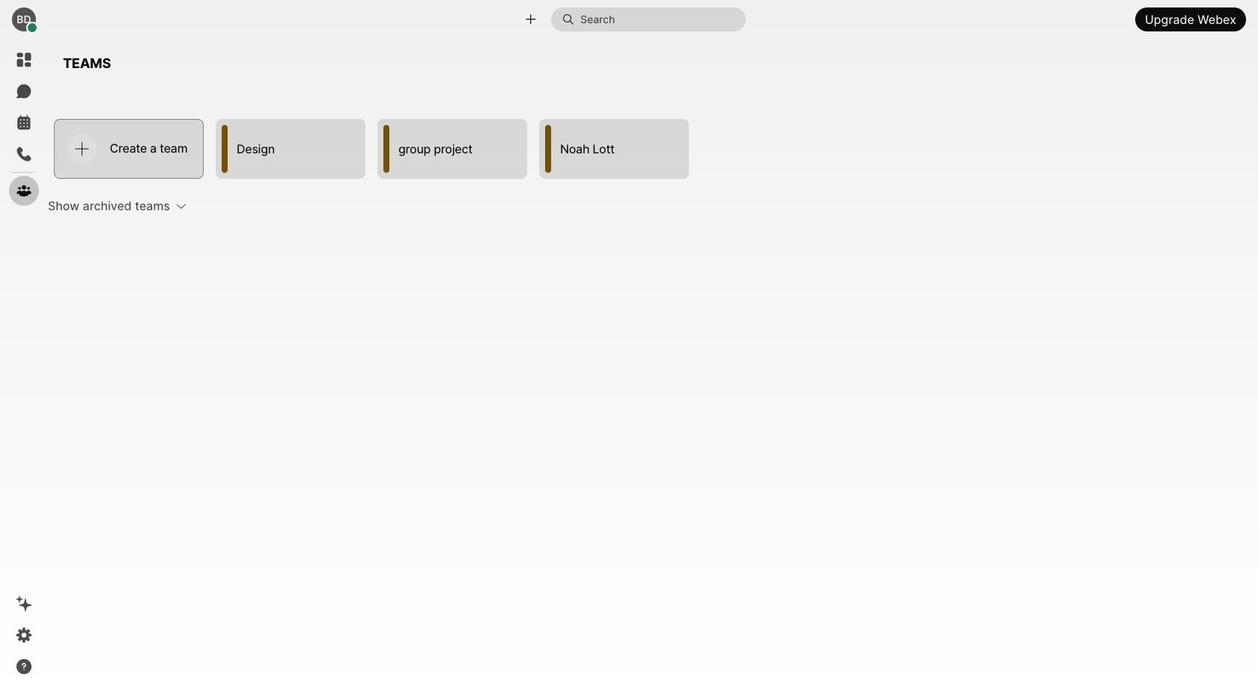 Task type: locate. For each thing, give the bounding box(es) containing it.
navigation
[[0, 39, 48, 696]]

show archived teams image
[[176, 201, 186, 211]]

webex tab list
[[9, 45, 39, 206]]



Task type: vqa. For each thing, say whether or not it's contained in the screenshot.
Show archived teams icon at the left of the page
yes



Task type: describe. For each thing, give the bounding box(es) containing it.
teams list list
[[48, 113, 1234, 185]]

create new team image
[[75, 142, 89, 156]]



